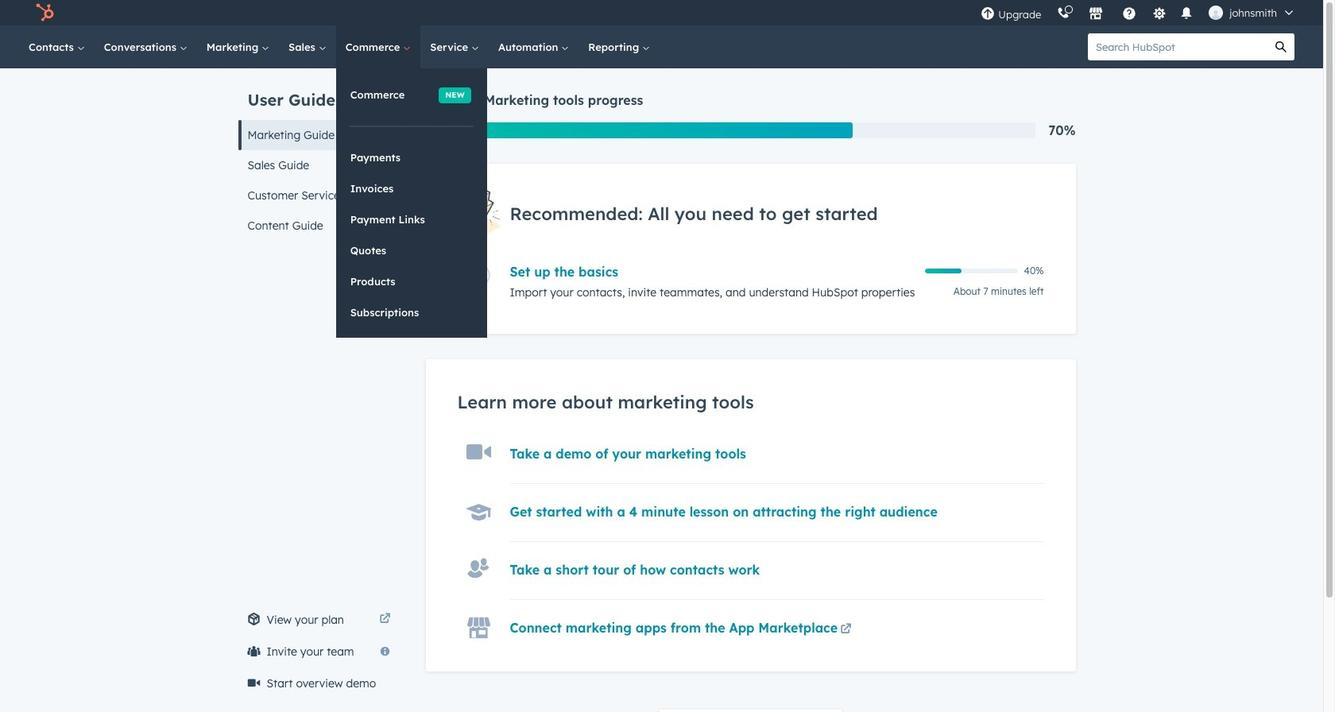 Task type: locate. For each thing, give the bounding box(es) containing it.
link opens in a new window image
[[379, 610, 391, 629], [379, 614, 391, 625], [841, 621, 852, 640], [841, 624, 852, 636]]

commerce menu
[[336, 68, 487, 337]]

menu
[[973, 0, 1304, 25]]

progress bar
[[426, 122, 853, 138]]

Search HubSpot search field
[[1088, 33, 1268, 60]]



Task type: describe. For each thing, give the bounding box(es) containing it.
marketplaces image
[[1089, 7, 1103, 21]]

[object object] complete progress bar
[[925, 269, 962, 274]]

user guides element
[[238, 68, 400, 241]]

john smith image
[[1209, 6, 1223, 20]]



Task type: vqa. For each thing, say whether or not it's contained in the screenshot.
Link opens in a new window icon
yes



